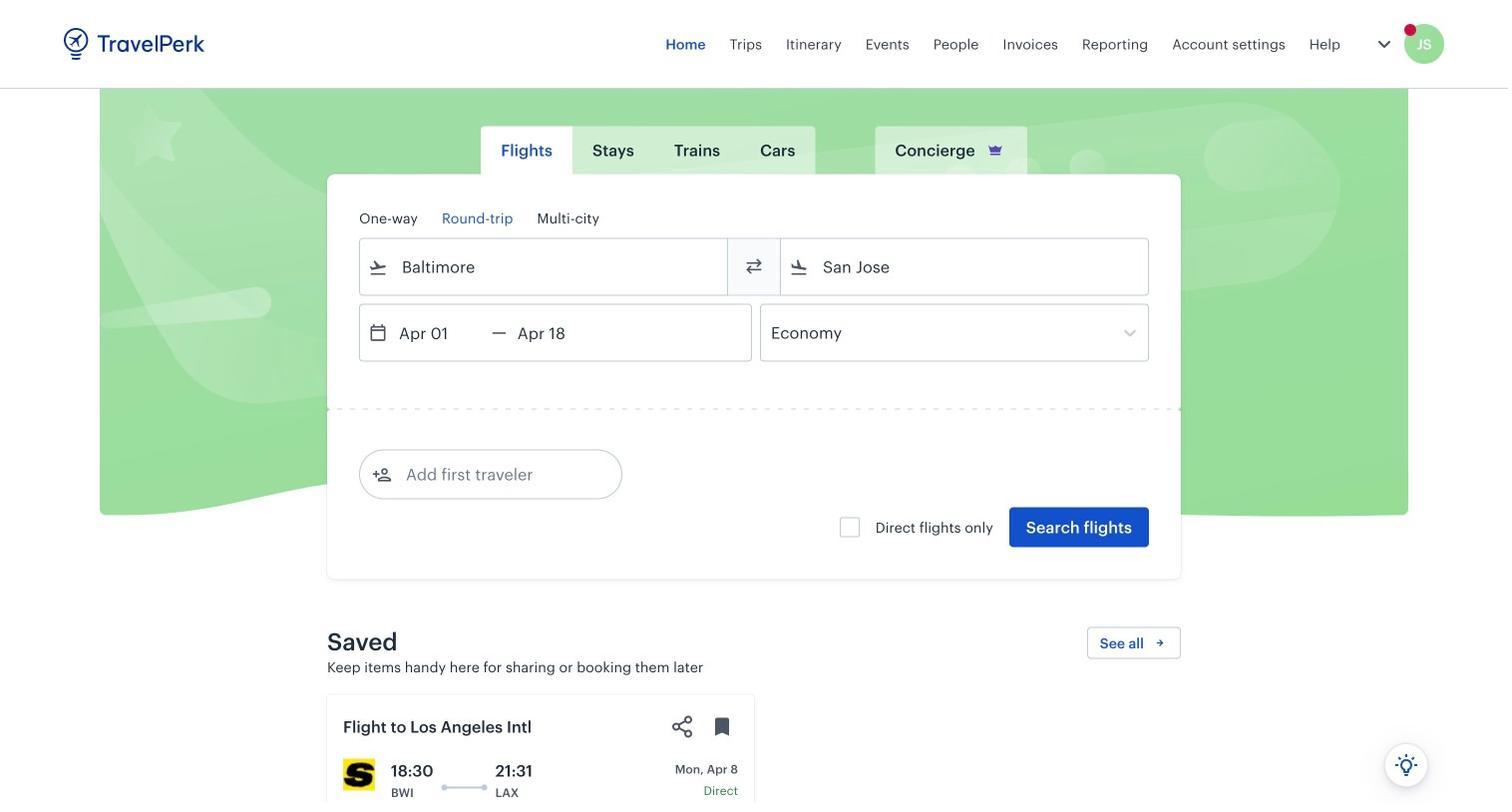 Task type: describe. For each thing, give the bounding box(es) containing it.
Add first traveler search field
[[392, 459, 600, 491]]

Depart text field
[[388, 305, 492, 361]]

From search field
[[388, 251, 702, 283]]

Return text field
[[507, 305, 611, 361]]

To search field
[[809, 251, 1123, 283]]



Task type: locate. For each thing, give the bounding box(es) containing it.
spirit airlines image
[[343, 759, 375, 791]]



Task type: vqa. For each thing, say whether or not it's contained in the screenshot.
Return text field
yes



